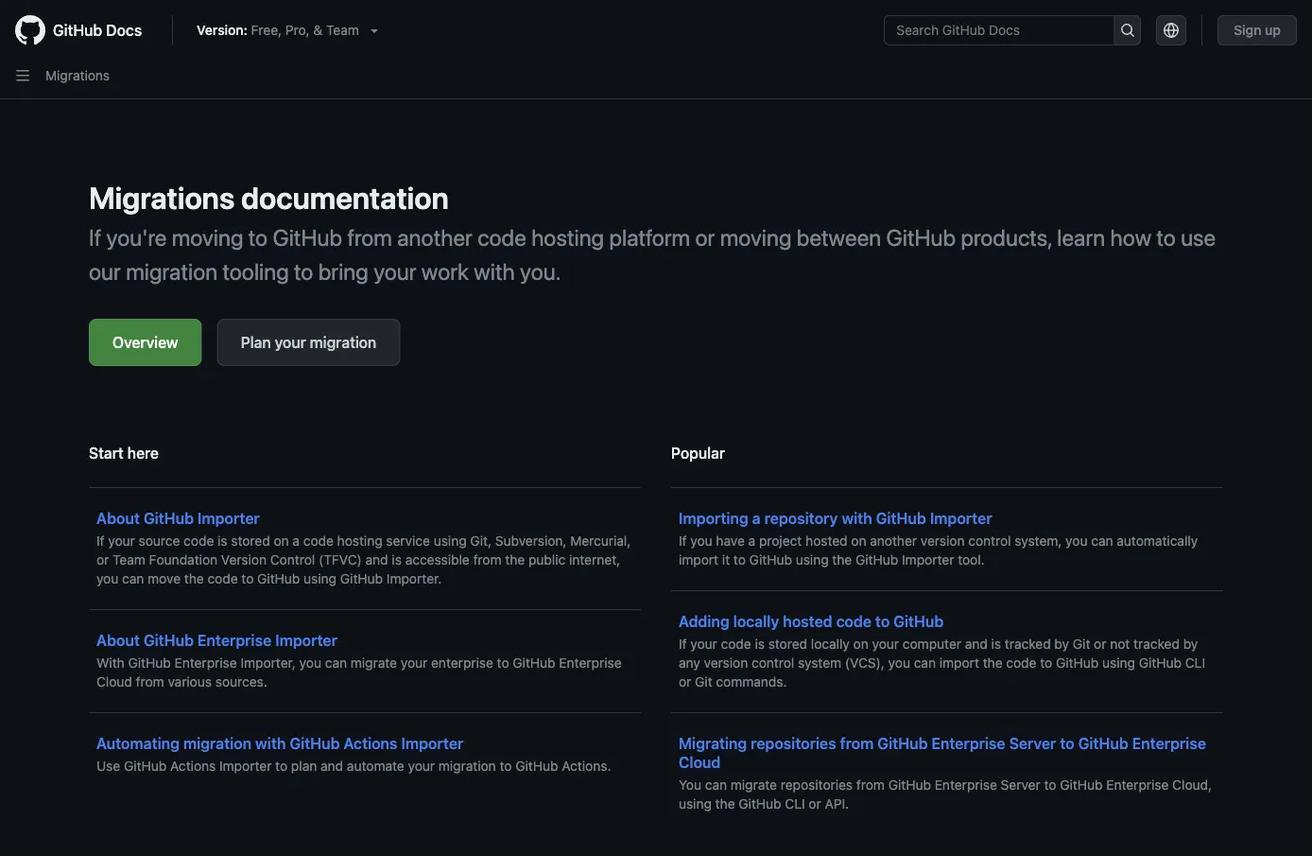 Task type: describe. For each thing, give the bounding box(es) containing it.
main banner
[[0, 0, 1313, 99]]

and inside about github importer if your source code is stored on a code hosting service using git, subversion, mercurial, or team foundation version control (tfvc) and is accessible from the public internet, you can move the code to github using github importer.
[[366, 552, 388, 568]]

0 horizontal spatial locally
[[734, 612, 780, 630]]

mercurial,
[[571, 533, 631, 549]]

importing a repository with github importer if you have a project hosted on another version control system, you can automatically import it to github using the github importer tool.
[[679, 509, 1199, 568]]

1 horizontal spatial actions
[[344, 735, 398, 752]]

sign up link
[[1219, 15, 1298, 45]]

free,
[[251, 22, 282, 38]]

on inside about github importer if your source code is stored on a code hosting service using git, subversion, mercurial, or team foundation version control (tfvc) and is accessible from the public internet, you can move the code to github using github importer.
[[274, 533, 289, 549]]

system,
[[1015, 533, 1063, 549]]

popular
[[672, 444, 725, 462]]

accessible
[[406, 552, 470, 568]]

is right computer
[[992, 636, 1002, 652]]

plan your migration
[[241, 333, 377, 351]]

automate
[[347, 758, 405, 774]]

if inside about github importer if your source code is stored on a code hosting service using git, subversion, mercurial, or team foundation version control (tfvc) and is accessible from the public internet, you can move the code to github using github importer.
[[96, 533, 105, 549]]

cli inside adding locally hosted code to github if your code is stored locally on your computer and is tracked by git or not tracked by any version control system (vcs), you can import the code to github using github cli or git commands.
[[1186, 655, 1206, 671]]

importer left the tool.
[[903, 552, 955, 568]]

hosting inside about github importer if your source code is stored on a code hosting service using git, subversion, mercurial, or team foundation version control (tfvc) and is accessible from the public internet, you can move the code to github using github importer.
[[337, 533, 383, 549]]

any
[[679, 655, 701, 671]]

1 vertical spatial locally
[[811, 636, 850, 652]]

importer.
[[387, 571, 442, 586]]

bring
[[318, 258, 369, 285]]

1 vertical spatial repositories
[[781, 777, 853, 793]]

here
[[127, 444, 159, 462]]

2 by from the left
[[1184, 636, 1199, 652]]

about github enterprise importer with github enterprise importer, you can migrate your enterprise to github enterprise cloud from various sources.
[[96, 631, 622, 690]]

automating
[[96, 735, 180, 752]]

how
[[1111, 224, 1152, 251]]

or inside migrating repositories from github enterprise server to github enterprise cloud you can migrate repositories from github enterprise server to github enterprise cloud, using the github cli or api.
[[809, 796, 822, 812]]

can inside importing a repository with github importer if you have a project hosted on another version control system, you can automatically import it to github using the github importer tool.
[[1092, 533, 1114, 549]]

0 vertical spatial repositories
[[751, 735, 837, 752]]

and inside automating migration with github actions importer use github actions importer to plan and automate your migration to github actions.
[[321, 758, 344, 774]]

up
[[1266, 22, 1282, 38]]

to inside importing a repository with github importer if you have a project hosted on another version control system, you can automatically import it to github using the github importer tool.
[[734, 552, 746, 568]]

using up accessible
[[434, 533, 467, 549]]

between
[[797, 224, 882, 251]]

about for about github enterprise importer
[[96, 631, 140, 649]]

your up (vcs),
[[873, 636, 900, 652]]

api.
[[825, 796, 850, 812]]

various
[[168, 674, 212, 690]]

import inside adding locally hosted code to github if your code is stored locally on your computer and is tracked by git or not tracked by any version control system (vcs), you can import the code to github using github cli or git commands.
[[940, 655, 980, 671]]

use
[[1182, 224, 1217, 251]]

github inside main banner
[[53, 21, 102, 39]]

plan
[[241, 333, 271, 351]]

using inside migrating repositories from github enterprise server to github enterprise cloud you can migrate repositories from github enterprise server to github enterprise cloud, using the github cli or api.
[[679, 796, 712, 812]]

you inside about github importer if your source code is stored on a code hosting service using git, subversion, mercurial, or team foundation version control (tfvc) and is accessible from the public internet, you can move the code to github using github importer.
[[96, 571, 119, 586]]

docs
[[106, 21, 142, 39]]

is up commands.
[[755, 636, 765, 652]]

public
[[529, 552, 566, 568]]

tool.
[[958, 552, 985, 568]]

you.
[[520, 258, 561, 285]]

your down adding
[[691, 636, 718, 652]]

about github importer if your source code is stored on a code hosting service using git, subversion, mercurial, or team foundation version control (tfvc) and is accessible from the public internet, you can move the code to github using github importer.
[[96, 509, 631, 586]]

team inside about github importer if your source code is stored on a code hosting service using git, subversion, mercurial, or team foundation version control (tfvc) and is accessible from the public internet, you can move the code to github using github importer.
[[113, 552, 146, 568]]

cloud,
[[1173, 777, 1213, 793]]

migration inside migrations documentation if you're moving to github from another code hosting platform or moving between github products, learn how to use our migration tooling to bring your work with you.
[[126, 258, 218, 285]]

migrate inside about github enterprise importer with github enterprise importer, you can migrate your enterprise to github enterprise cloud from various sources.
[[351, 655, 397, 671]]

a inside about github importer if your source code is stored on a code hosting service using git, subversion, mercurial, or team foundation version control (tfvc) and is accessible from the public internet, you can move the code to github using github importer.
[[293, 533, 300, 549]]

sign
[[1235, 22, 1262, 38]]

migration down sources.
[[183, 735, 252, 752]]

our
[[89, 258, 121, 285]]

&
[[313, 22, 323, 38]]

migrating
[[679, 735, 748, 752]]

migrations documentation if you're moving to github from another code hosting platform or moving between github products, learn how to use our migration tooling to bring your work with you.
[[89, 180, 1217, 285]]

foundation
[[149, 552, 218, 568]]

to inside about github enterprise importer with github enterprise importer, you can migrate your enterprise to github enterprise cloud from various sources.
[[497, 655, 509, 671]]

git,
[[471, 533, 492, 549]]

documentation
[[241, 180, 449, 216]]

importer up automate
[[401, 735, 464, 752]]

not
[[1111, 636, 1131, 652]]

with inside migrations documentation if you're moving to github from another code hosting platform or moving between github products, learn how to use our migration tooling to bring your work with you.
[[474, 258, 515, 285]]

1 vertical spatial server
[[1001, 777, 1041, 793]]

you
[[679, 777, 702, 793]]

your inside automating migration with github actions importer use github actions importer to plan and automate your migration to github actions.
[[408, 758, 435, 774]]

version
[[221, 552, 267, 568]]

you down importing at the bottom of the page
[[691, 533, 713, 549]]

2 tracked from the left
[[1134, 636, 1180, 652]]

or down any
[[679, 674, 692, 690]]

have
[[716, 533, 745, 549]]

with
[[96, 655, 125, 671]]

2 moving from the left
[[720, 224, 792, 251]]

start here
[[89, 444, 159, 462]]

your inside about github enterprise importer with github enterprise importer, you can migrate your enterprise to github enterprise cloud from various sources.
[[401, 655, 428, 671]]

the inside adding locally hosted code to github if your code is stored locally on your computer and is tracked by git or not tracked by any version control system (vcs), you can import the code to github using github cli or git commands.
[[984, 655, 1003, 671]]

github docs
[[53, 21, 142, 39]]

version inside importing a repository with github importer if you have a project hosted on another version control system, you can automatically import it to github using the github importer tool.
[[921, 533, 965, 549]]

control inside importing a repository with github importer if you have a project hosted on another version control system, you can automatically import it to github using the github importer tool.
[[969, 533, 1012, 549]]

is up 'version' at the bottom left of the page
[[218, 533, 228, 549]]

1 vertical spatial git
[[695, 674, 713, 690]]

plan your migration link
[[217, 319, 400, 366]]

hosted inside adding locally hosted code to github if your code is stored locally on your computer and is tracked by git or not tracked by any version control system (vcs), you can import the code to github using github cli or git commands.
[[783, 612, 833, 630]]

can inside adding locally hosted code to github if your code is stored locally on your computer and is tracked by git or not tracked by any version control system (vcs), you can import the code to github using github cli or git commands.
[[914, 655, 937, 671]]

can inside migrating repositories from github enterprise server to github enterprise cloud you can migrate repositories from github enterprise server to github enterprise cloud, using the github cli or api.
[[705, 777, 727, 793]]

1 tracked from the left
[[1005, 636, 1052, 652]]

move
[[148, 571, 181, 586]]

from inside migrations documentation if you're moving to github from another code hosting platform or moving between github products, learn how to use our migration tooling to bring your work with you.
[[347, 224, 392, 251]]

from inside about github importer if your source code is stored on a code hosting service using git, subversion, mercurial, or team foundation version control (tfvc) and is accessible from the public internet, you can move the code to github using github importer.
[[473, 552, 502, 568]]

with inside importing a repository with github importer if you have a project hosted on another version control system, you can automatically import it to github using the github importer tool.
[[842, 509, 873, 527]]

importer inside about github enterprise importer with github enterprise importer, you can migrate your enterprise to github enterprise cloud from various sources.
[[275, 631, 338, 649]]

migrating repositories from github enterprise server to github enterprise cloud you can migrate repositories from github enterprise server to github enterprise cloud, using the github cli or api.
[[679, 735, 1213, 812]]

control
[[270, 552, 315, 568]]

version:
[[197, 22, 248, 38]]

learn
[[1058, 224, 1106, 251]]



Task type: locate. For each thing, give the bounding box(es) containing it.
you left move
[[96, 571, 119, 586]]

version up the tool.
[[921, 533, 965, 549]]

version up commands.
[[704, 655, 748, 671]]

1 about from the top
[[96, 509, 140, 527]]

migrations link
[[45, 68, 110, 83]]

importer up the tool.
[[931, 509, 993, 527]]

2 horizontal spatial with
[[842, 509, 873, 527]]

work
[[422, 258, 469, 285]]

sign up
[[1235, 22, 1282, 38]]

you right (vcs),
[[889, 655, 911, 671]]

about up "source"
[[96, 509, 140, 527]]

plan
[[291, 758, 317, 774]]

a up 'control'
[[293, 533, 300, 549]]

stored
[[231, 533, 270, 549], [769, 636, 808, 652]]

0 horizontal spatial another
[[398, 224, 473, 251]]

search image
[[1121, 23, 1136, 38]]

use
[[96, 758, 120, 774]]

0 vertical spatial hosted
[[806, 533, 848, 549]]

code inside migrations documentation if you're moving to github from another code hosting platform or moving between github products, learn how to use our migration tooling to bring your work with you.
[[478, 224, 527, 251]]

automating migration with github actions importer use github actions importer to plan and automate your migration to github actions.
[[96, 735, 612, 774]]

migrate left enterprise on the bottom
[[351, 655, 397, 671]]

team right "&" on the left of the page
[[326, 22, 359, 38]]

on for adding locally hosted code to github
[[854, 636, 869, 652]]

0 vertical spatial migrate
[[351, 655, 397, 671]]

by
[[1055, 636, 1070, 652], [1184, 636, 1199, 652]]

products,
[[961, 224, 1053, 251]]

another
[[398, 224, 473, 251], [871, 533, 918, 549]]

0 horizontal spatial git
[[695, 674, 713, 690]]

can inside about github importer if your source code is stored on a code hosting service using git, subversion, mercurial, or team foundation version control (tfvc) and is accessible from the public internet, you can move the code to github using github importer.
[[122, 571, 144, 586]]

0 horizontal spatial with
[[255, 735, 286, 752]]

if inside adding locally hosted code to github if your code is stored locally on your computer and is tracked by git or not tracked by any version control system (vcs), you can import the code to github using github cli or git commands.
[[679, 636, 687, 652]]

your right automate
[[408, 758, 435, 774]]

0 horizontal spatial hosting
[[337, 533, 383, 549]]

1 horizontal spatial with
[[474, 258, 515, 285]]

0 vertical spatial locally
[[734, 612, 780, 630]]

overview link
[[89, 319, 202, 366]]

(tfvc)
[[319, 552, 362, 568]]

the
[[505, 552, 525, 568], [833, 552, 853, 568], [184, 571, 204, 586], [984, 655, 1003, 671], [716, 796, 736, 812]]

and right computer
[[966, 636, 988, 652]]

hosted down repository
[[806, 533, 848, 549]]

2 about from the top
[[96, 631, 140, 649]]

if inside migrations documentation if you're moving to github from another code hosting platform or moving between github products, learn how to use our migration tooling to bring your work with you.
[[89, 224, 101, 251]]

enterprise
[[198, 631, 272, 649], [175, 655, 237, 671], [559, 655, 622, 671], [932, 735, 1006, 752], [1133, 735, 1207, 752], [935, 777, 998, 793], [1107, 777, 1170, 793]]

migrations for migrations
[[45, 68, 110, 83]]

from inside about github enterprise importer with github enterprise importer, you can migrate your enterprise to github enterprise cloud from various sources.
[[136, 674, 164, 690]]

system
[[798, 655, 842, 671]]

1 horizontal spatial another
[[871, 533, 918, 549]]

cloud inside migrating repositories from github enterprise server to github enterprise cloud you can migrate repositories from github enterprise server to github enterprise cloud, using the github cli or api.
[[679, 753, 721, 771]]

source
[[139, 533, 180, 549]]

can
[[1092, 533, 1114, 549], [122, 571, 144, 586], [325, 655, 347, 671], [914, 655, 937, 671], [705, 777, 727, 793]]

if left "source"
[[96, 533, 105, 549]]

platform
[[610, 224, 691, 251]]

version
[[921, 533, 965, 549], [704, 655, 748, 671]]

pro,
[[286, 22, 310, 38]]

using down (tfvc)
[[304, 571, 337, 586]]

1 vertical spatial another
[[871, 533, 918, 549]]

migrations for migrations documentation if you're moving to github from another code hosting platform or moving between github products, learn how to use our migration tooling to bring your work with you.
[[89, 180, 235, 216]]

or left not at the right bottom of the page
[[1095, 636, 1107, 652]]

1 vertical spatial import
[[940, 655, 980, 671]]

a up project
[[753, 509, 761, 527]]

0 horizontal spatial stored
[[231, 533, 270, 549]]

github docs link
[[15, 15, 157, 45]]

using inside importing a repository with github importer if you have a project hosted on another version control system, you can automatically import it to github using the github importer tool.
[[796, 552, 829, 568]]

you inside adding locally hosted code to github if your code is stored locally on your computer and is tracked by git or not tracked by any version control system (vcs), you can import the code to github using github cli or git commands.
[[889, 655, 911, 671]]

internet,
[[569, 552, 621, 568]]

2 horizontal spatial and
[[966, 636, 988, 652]]

cloud
[[96, 674, 132, 690], [679, 753, 721, 771]]

importer inside about github importer if your source code is stored on a code hosting service using git, subversion, mercurial, or team foundation version control (tfvc) and is accessible from the public internet, you can move the code to github using github importer.
[[198, 509, 260, 527]]

tracked
[[1005, 636, 1052, 652], [1134, 636, 1180, 652]]

select language: current language is english image
[[1165, 23, 1180, 38]]

on inside adding locally hosted code to github if your code is stored locally on your computer and is tracked by git or not tracked by any version control system (vcs), you can import the code to github using github cli or git commands.
[[854, 636, 869, 652]]

can down computer
[[914, 655, 937, 671]]

your inside migrations documentation if you're moving to github from another code hosting platform or moving between github products, learn how to use our migration tooling to bring your work with you.
[[374, 258, 417, 285]]

you right the importer,
[[300, 655, 322, 671]]

control up the tool.
[[969, 533, 1012, 549]]

hosting up the you.
[[532, 224, 605, 251]]

another inside importing a repository with github importer if you have a project hosted on another version control system, you can automatically import it to github using the github importer tool.
[[871, 533, 918, 549]]

adding
[[679, 612, 730, 630]]

stored up system
[[769, 636, 808, 652]]

with down sources.
[[255, 735, 286, 752]]

sources.
[[215, 674, 268, 690]]

None search field
[[885, 15, 1142, 45]]

0 vertical spatial stored
[[231, 533, 270, 549]]

migrations inside migrations documentation if you're moving to github from another code hosting platform or moving between github products, learn how to use our migration tooling to bring your work with you.
[[89, 180, 235, 216]]

1 horizontal spatial stored
[[769, 636, 808, 652]]

0 horizontal spatial control
[[752, 655, 795, 671]]

0 vertical spatial with
[[474, 258, 515, 285]]

0 vertical spatial team
[[326, 22, 359, 38]]

stored up 'version' at the bottom left of the page
[[231, 533, 270, 549]]

cli
[[1186, 655, 1206, 671], [785, 796, 806, 812]]

using down project
[[796, 552, 829, 568]]

tracked right not at the right bottom of the page
[[1134, 636, 1180, 652]]

can left automatically
[[1092, 533, 1114, 549]]

control
[[969, 533, 1012, 549], [752, 655, 795, 671]]

cloud down with
[[96, 674, 132, 690]]

can right you
[[705, 777, 727, 793]]

0 vertical spatial server
[[1010, 735, 1057, 752]]

you right system,
[[1066, 533, 1088, 549]]

from
[[347, 224, 392, 251], [473, 552, 502, 568], [136, 674, 164, 690], [841, 735, 874, 752], [857, 777, 885, 793]]

importer up 'version' at the bottom left of the page
[[198, 509, 260, 527]]

hosted inside importing a repository with github importer if you have a project hosted on another version control system, you can automatically import it to github using the github importer tool.
[[806, 533, 848, 549]]

service
[[386, 533, 430, 549]]

stored inside about github importer if your source code is stored on a code hosting service using git, subversion, mercurial, or team foundation version control (tfvc) and is accessible from the public internet, you can move the code to github using github importer.
[[231, 533, 270, 549]]

0 horizontal spatial team
[[113, 552, 146, 568]]

if up any
[[679, 636, 687, 652]]

1 horizontal spatial migrate
[[731, 777, 778, 793]]

0 horizontal spatial migrate
[[351, 655, 397, 671]]

locally
[[734, 612, 780, 630], [811, 636, 850, 652]]

you're
[[106, 224, 167, 251]]

actions.
[[562, 758, 612, 774]]

with left the you.
[[474, 258, 515, 285]]

1 horizontal spatial control
[[969, 533, 1012, 549]]

0 horizontal spatial actions
[[170, 758, 216, 774]]

is
[[218, 533, 228, 549], [392, 552, 402, 568], [755, 636, 765, 652], [992, 636, 1002, 652]]

0 horizontal spatial and
[[321, 758, 344, 774]]

migration
[[126, 258, 218, 285], [310, 333, 377, 351], [183, 735, 252, 752], [439, 758, 496, 774]]

1 horizontal spatial hosting
[[532, 224, 605, 251]]

1 vertical spatial stored
[[769, 636, 808, 652]]

1 vertical spatial control
[[752, 655, 795, 671]]

migrations up you're
[[89, 180, 235, 216]]

automatically
[[1117, 533, 1199, 549]]

1 horizontal spatial version
[[921, 533, 965, 549]]

triangle down image
[[367, 23, 382, 38]]

cloud down migrating
[[679, 753, 721, 771]]

importer
[[198, 509, 260, 527], [931, 509, 993, 527], [903, 552, 955, 568], [275, 631, 338, 649], [401, 735, 464, 752], [220, 758, 272, 774]]

or right platform
[[696, 224, 715, 251]]

migration down you're
[[126, 258, 218, 285]]

computer
[[903, 636, 962, 652]]

importer left plan
[[220, 758, 272, 774]]

0 vertical spatial import
[[679, 552, 719, 568]]

1 vertical spatial version
[[704, 655, 748, 671]]

1 horizontal spatial tracked
[[1134, 636, 1180, 652]]

importing
[[679, 509, 749, 527]]

1 vertical spatial hosting
[[337, 533, 383, 549]]

the inside migrating repositories from github enterprise server to github enterprise cloud you can migrate repositories from github enterprise server to github enterprise cloud, using the github cli or api.
[[716, 796, 736, 812]]

migrate inside migrating repositories from github enterprise server to github enterprise cloud you can migrate repositories from github enterprise server to github enterprise cloud, using the github cli or api.
[[731, 777, 778, 793]]

0 vertical spatial hosting
[[532, 224, 605, 251]]

1 horizontal spatial moving
[[720, 224, 792, 251]]

your inside about github importer if your source code is stored on a code hosting service using git, subversion, mercurial, or team foundation version control (tfvc) and is accessible from the public internet, you can move the code to github using github importer.
[[108, 533, 135, 549]]

tooling
[[223, 258, 289, 285]]

if up our
[[89, 224, 101, 251]]

with inside automating migration with github actions importer use github actions importer to plan and automate your migration to github actions.
[[255, 735, 286, 752]]

migration down bring
[[310, 333, 377, 351]]

tracked left not at the right bottom of the page
[[1005, 636, 1052, 652]]

moving up tooling at the left of page
[[172, 224, 244, 251]]

with
[[474, 258, 515, 285], [842, 509, 873, 527], [255, 735, 286, 752]]

your left enterprise on the bottom
[[401, 655, 428, 671]]

1 moving from the left
[[172, 224, 244, 251]]

1 horizontal spatial cli
[[1186, 655, 1206, 671]]

1 horizontal spatial cloud
[[679, 753, 721, 771]]

team inside main banner
[[326, 22, 359, 38]]

subversion,
[[495, 533, 567, 549]]

or left foundation
[[96, 552, 109, 568]]

migrations inside main banner
[[45, 68, 110, 83]]

0 vertical spatial migrations
[[45, 68, 110, 83]]

and inside adding locally hosted code to github if your code is stored locally on your computer and is tracked by git or not tracked by any version control system (vcs), you can import the code to github using github cli or git commands.
[[966, 636, 988, 652]]

moving
[[172, 224, 244, 251], [720, 224, 792, 251]]

or
[[696, 224, 715, 251], [96, 552, 109, 568], [1095, 636, 1107, 652], [679, 674, 692, 690], [809, 796, 822, 812]]

control up commands.
[[752, 655, 795, 671]]

1 vertical spatial hosted
[[783, 612, 833, 630]]

to inside about github importer if your source code is stored on a code hosting service using git, subversion, mercurial, or team foundation version control (tfvc) and is accessible from the public internet, you can move the code to github using github importer.
[[242, 571, 254, 586]]

another inside migrations documentation if you're moving to github from another code hosting platform or moving between github products, learn how to use our migration tooling to bring your work with you.
[[398, 224, 473, 251]]

it
[[723, 552, 730, 568]]

you inside about github enterprise importer with github enterprise importer, you can migrate your enterprise to github enterprise cloud from various sources.
[[300, 655, 322, 671]]

on for importing a repository with github importer
[[852, 533, 867, 549]]

0 horizontal spatial cli
[[785, 796, 806, 812]]

server
[[1010, 735, 1057, 752], [1001, 777, 1041, 793]]

1 vertical spatial cloud
[[679, 753, 721, 771]]

(vcs),
[[846, 655, 885, 671]]

actions up automate
[[344, 735, 398, 752]]

about up with
[[96, 631, 140, 649]]

import
[[679, 552, 719, 568], [940, 655, 980, 671]]

github
[[53, 21, 102, 39], [273, 224, 342, 251], [887, 224, 956, 251], [144, 509, 194, 527], [877, 509, 927, 527], [750, 552, 793, 568], [856, 552, 899, 568], [257, 571, 300, 586], [340, 571, 383, 586], [894, 612, 944, 630], [144, 631, 194, 649], [128, 655, 171, 671], [513, 655, 556, 671], [1057, 655, 1099, 671], [1140, 655, 1182, 671], [290, 735, 340, 752], [878, 735, 928, 752], [1079, 735, 1129, 752], [124, 758, 167, 774], [516, 758, 559, 774], [889, 777, 932, 793], [1061, 777, 1103, 793], [739, 796, 782, 812]]

your left work
[[374, 258, 417, 285]]

migrations down github docs link on the top of page
[[45, 68, 110, 83]]

a right have
[[749, 533, 756, 549]]

about
[[96, 509, 140, 527], [96, 631, 140, 649]]

hosted up system
[[783, 612, 833, 630]]

0 horizontal spatial version
[[704, 655, 748, 671]]

by right not at the right bottom of the page
[[1184, 636, 1199, 652]]

0 horizontal spatial cloud
[[96, 674, 132, 690]]

team down "source"
[[113, 552, 146, 568]]

your left "source"
[[108, 533, 135, 549]]

and right plan
[[321, 758, 344, 774]]

locally right adding
[[734, 612, 780, 630]]

enterprise
[[431, 655, 494, 671]]

on inside importing a repository with github importer if you have a project hosted on another version control system, you can automatically import it to github using the github importer tool.
[[852, 533, 867, 549]]

using down not at the right bottom of the page
[[1103, 655, 1136, 671]]

1 vertical spatial and
[[966, 636, 988, 652]]

git down any
[[695, 674, 713, 690]]

actions down the automating
[[170, 758, 216, 774]]

if down importing at the bottom of the page
[[679, 533, 687, 549]]

is down service
[[392, 552, 402, 568]]

0 horizontal spatial by
[[1055, 636, 1070, 652]]

1 vertical spatial team
[[113, 552, 146, 568]]

migrate down migrating
[[731, 777, 778, 793]]

and down service
[[366, 552, 388, 568]]

using
[[434, 533, 467, 549], [796, 552, 829, 568], [304, 571, 337, 586], [1103, 655, 1136, 671], [679, 796, 712, 812]]

1 horizontal spatial import
[[940, 655, 980, 671]]

using down you
[[679, 796, 712, 812]]

migrations
[[45, 68, 110, 83], [89, 180, 235, 216]]

0 vertical spatial version
[[921, 533, 965, 549]]

importer,
[[241, 655, 296, 671]]

1 horizontal spatial and
[[366, 552, 388, 568]]

on right project
[[852, 533, 867, 549]]

1 vertical spatial migrations
[[89, 180, 235, 216]]

2 vertical spatial and
[[321, 758, 344, 774]]

using inside adding locally hosted code to github if your code is stored locally on your computer and is tracked by git or not tracked by any version control system (vcs), you can import the code to github using github cli or git commands.
[[1103, 655, 1136, 671]]

the inside importing a repository with github importer if you have a project hosted on another version control system, you can automatically import it to github using the github importer tool.
[[833, 552, 853, 568]]

can inside about github enterprise importer with github enterprise importer, you can migrate your enterprise to github enterprise cloud from various sources.
[[325, 655, 347, 671]]

1 horizontal spatial git
[[1073, 636, 1091, 652]]

or inside about github importer if your source code is stored on a code hosting service using git, subversion, mercurial, or team foundation version control (tfvc) and is accessible from the public internet, you can move the code to github using github importer.
[[96, 552, 109, 568]]

1 horizontal spatial locally
[[811, 636, 850, 652]]

0 vertical spatial cli
[[1186, 655, 1206, 671]]

project
[[760, 533, 802, 549]]

if inside importing a repository with github importer if you have a project hosted on another version control system, you can automatically import it to github using the github importer tool.
[[679, 533, 687, 549]]

1 horizontal spatial by
[[1184, 636, 1199, 652]]

with right repository
[[842, 509, 873, 527]]

or left api.
[[809, 796, 822, 812]]

0 vertical spatial actions
[[344, 735, 398, 752]]

about for about github importer
[[96, 509, 140, 527]]

by left not at the right bottom of the page
[[1055, 636, 1070, 652]]

1 vertical spatial actions
[[170, 758, 216, 774]]

repository
[[765, 509, 838, 527]]

can left move
[[122, 571, 144, 586]]

0 vertical spatial git
[[1073, 636, 1091, 652]]

adding locally hosted code to github if your code is stored locally on your computer and is tracked by git or not tracked by any version control system (vcs), you can import the code to github using github cli or git commands.
[[679, 612, 1206, 690]]

migrate
[[351, 655, 397, 671], [731, 777, 778, 793]]

moving left between
[[720, 224, 792, 251]]

locally up system
[[811, 636, 850, 652]]

1 vertical spatial about
[[96, 631, 140, 649]]

importer up the importer,
[[275, 631, 338, 649]]

0 vertical spatial another
[[398, 224, 473, 251]]

migration right automate
[[439, 758, 496, 774]]

0 horizontal spatial tracked
[[1005, 636, 1052, 652]]

0 vertical spatial about
[[96, 509, 140, 527]]

about inside about github enterprise importer with github enterprise importer, you can migrate your enterprise to github enterprise cloud from various sources.
[[96, 631, 140, 649]]

1 vertical spatial migrate
[[731, 777, 778, 793]]

1 by from the left
[[1055, 636, 1070, 652]]

control inside adding locally hosted code to github if your code is stored locally on your computer and is tracked by git or not tracked by any version control system (vcs), you can import the code to github using github cli or git commands.
[[752, 655, 795, 671]]

1 vertical spatial cli
[[785, 796, 806, 812]]

0 horizontal spatial import
[[679, 552, 719, 568]]

commands.
[[716, 674, 788, 690]]

overview
[[113, 333, 178, 351]]

on up (vcs),
[[854, 636, 869, 652]]

can right the importer,
[[325, 655, 347, 671]]

0 horizontal spatial moving
[[172, 224, 244, 251]]

1 vertical spatial with
[[842, 509, 873, 527]]

on up 'control'
[[274, 533, 289, 549]]

git left not at the right bottom of the page
[[1073, 636, 1091, 652]]

open sidebar image
[[15, 68, 30, 83]]

to
[[249, 224, 268, 251], [1157, 224, 1177, 251], [294, 258, 313, 285], [734, 552, 746, 568], [242, 571, 254, 586], [876, 612, 890, 630], [497, 655, 509, 671], [1041, 655, 1053, 671], [1061, 735, 1075, 752], [275, 758, 288, 774], [500, 758, 512, 774], [1045, 777, 1057, 793]]

hosting inside migrations documentation if you're moving to github from another code hosting platform or moving between github products, learn how to use our migration tooling to bring your work with you.
[[532, 224, 605, 251]]

Search GitHub Docs search field
[[886, 16, 1115, 44]]

hosting
[[532, 224, 605, 251], [337, 533, 383, 549]]

if
[[89, 224, 101, 251], [96, 533, 105, 549], [679, 533, 687, 549], [679, 636, 687, 652]]

version: free, pro, & team
[[197, 22, 359, 38]]

import down computer
[[940, 655, 980, 671]]

2 vertical spatial with
[[255, 735, 286, 752]]

you
[[691, 533, 713, 549], [1066, 533, 1088, 549], [96, 571, 119, 586], [300, 655, 322, 671], [889, 655, 911, 671]]

stored inside adding locally hosted code to github if your code is stored locally on your computer and is tracked by git or not tracked by any version control system (vcs), you can import the code to github using github cli or git commands.
[[769, 636, 808, 652]]

0 vertical spatial and
[[366, 552, 388, 568]]

1 horizontal spatial team
[[326, 22, 359, 38]]

import inside importing a repository with github importer if you have a project hosted on another version control system, you can automatically import it to github using the github importer tool.
[[679, 552, 719, 568]]

0 vertical spatial cloud
[[96, 674, 132, 690]]

your right plan
[[275, 333, 306, 351]]

on
[[274, 533, 289, 549], [852, 533, 867, 549], [854, 636, 869, 652]]

about inside about github importer if your source code is stored on a code hosting service using git, subversion, mercurial, or team foundation version control (tfvc) and is accessible from the public internet, you can move the code to github using github importer.
[[96, 509, 140, 527]]

import left it
[[679, 552, 719, 568]]

cloud inside about github enterprise importer with github enterprise importer, you can migrate your enterprise to github enterprise cloud from various sources.
[[96, 674, 132, 690]]

version inside adding locally hosted code to github if your code is stored locally on your computer and is tracked by git or not tracked by any version control system (vcs), you can import the code to github using github cli or git commands.
[[704, 655, 748, 671]]

a
[[753, 509, 761, 527], [293, 533, 300, 549], [749, 533, 756, 549]]

hosting up (tfvc)
[[337, 533, 383, 549]]

0 vertical spatial control
[[969, 533, 1012, 549]]

or inside migrations documentation if you're moving to github from another code hosting platform or moving between github products, learn how to use our migration tooling to bring your work with you.
[[696, 224, 715, 251]]

start
[[89, 444, 124, 462]]

cli inside migrating repositories from github enterprise server to github enterprise cloud you can migrate repositories from github enterprise server to github enterprise cloud, using the github cli or api.
[[785, 796, 806, 812]]



Task type: vqa. For each thing, say whether or not it's contained in the screenshot.
hosted in the Adding locally hosted code to GitHub If your code is stored locally on your computer and is tracked by Git or not tracked by any version control system (VCS), you can import the code to GitHub using GitHub CLI or Git commands.
yes



